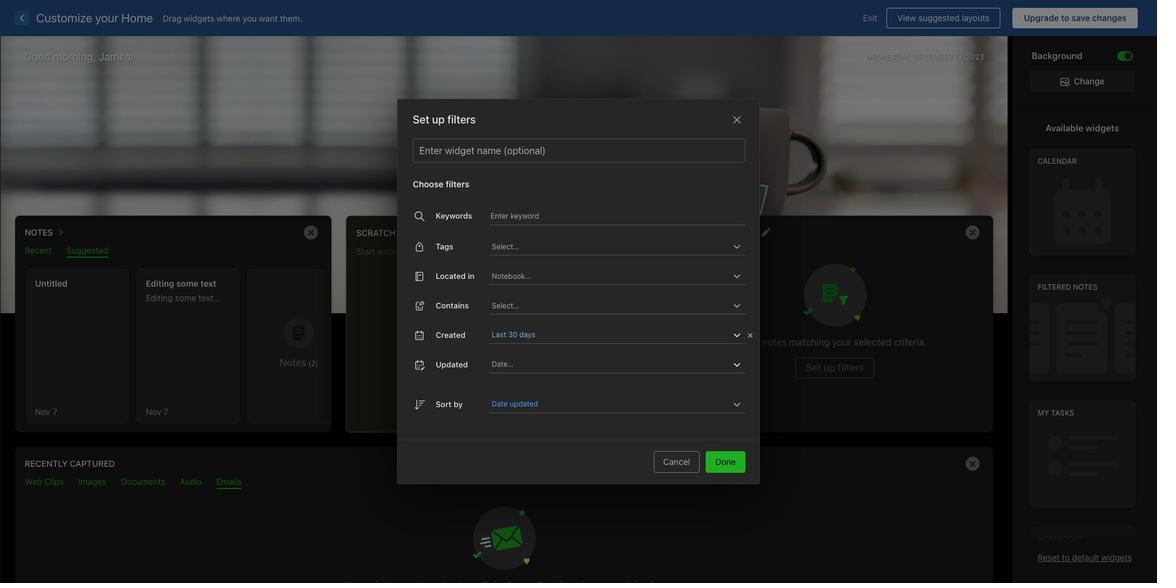 Task type: describe. For each thing, give the bounding box(es) containing it.
date updated
[[492, 400, 538, 409]]

remove image inside the last 30 days field
[[746, 332, 755, 340]]

scratch pad
[[356, 228, 415, 238]]

layouts
[[962, 13, 990, 23]]

13,
[[955, 52, 965, 61]]

Located in field
[[490, 268, 746, 285]]

set up filters
[[413, 113, 476, 126]]

last
[[492, 330, 506, 339]]

good
[[24, 51, 51, 63]]

in
[[468, 271, 475, 281]]

good morning, james!
[[24, 51, 134, 63]]

0 horizontal spatial remove image
[[299, 221, 323, 245]]

change button
[[1030, 71, 1135, 92]]

 input text field for tags
[[491, 238, 730, 255]]

james!
[[99, 51, 134, 63]]

changes
[[1093, 13, 1127, 23]]

my tasks
[[1038, 409, 1075, 418]]

wednesday,
[[865, 52, 912, 61]]

scratch
[[356, 228, 396, 238]]

save
[[1072, 13, 1091, 23]]

widgets for available
[[1086, 123, 1120, 133]]

reset
[[1038, 553, 1060, 563]]

widgets for drag
[[184, 13, 214, 23]]

Sort by field
[[490, 396, 746, 414]]

 input text field for contains
[[491, 297, 730, 314]]

last 30 days
[[492, 330, 536, 339]]

by
[[454, 400, 463, 409]]

calendar
[[1038, 157, 1077, 166]]

reset to default widgets
[[1038, 553, 1132, 563]]

updated
[[436, 360, 468, 369]]

drag
[[163, 13, 182, 23]]

your
[[95, 11, 118, 25]]

done
[[716, 457, 736, 467]]

available
[[1046, 123, 1084, 133]]

1 vertical spatial filters
[[446, 179, 470, 189]]

 input text field for located in
[[491, 268, 730, 285]]

reset to default widgets button
[[1038, 553, 1132, 563]]

cancel button
[[654, 452, 700, 473]]

contains
[[436, 301, 469, 310]]

up
[[432, 113, 445, 126]]

upgrade
[[1024, 13, 1059, 23]]

close image
[[730, 113, 745, 127]]

Created Date picker field
[[490, 327, 761, 344]]

customize
[[36, 11, 92, 25]]

to for reset
[[1062, 553, 1070, 563]]

scratch pad button
[[356, 225, 415, 240]]

morning,
[[53, 51, 96, 63]]

filtered notes
[[1038, 283, 1098, 292]]

upgrade to save changes button
[[1013, 8, 1138, 28]]

0 vertical spatial filters
[[448, 113, 476, 126]]

where
[[217, 13, 240, 23]]

keywords
[[436, 211, 472, 221]]

2 vertical spatial widgets
[[1102, 553, 1132, 563]]

tags
[[436, 242, 454, 251]]

available widgets
[[1046, 123, 1120, 133]]

notes
[[1074, 283, 1098, 292]]

date
[[492, 400, 508, 409]]

cancel
[[664, 457, 690, 467]]



Task type: vqa. For each thing, say whether or not it's contained in the screenshot.
2nd tab list
no



Task type: locate. For each thing, give the bounding box(es) containing it.
notebooks
[[1038, 535, 1084, 544]]

home
[[121, 11, 153, 25]]

drag widgets where you want them.
[[163, 13, 302, 23]]

to left save
[[1062, 13, 1070, 23]]

done button
[[706, 452, 746, 473]]

Contains field
[[490, 297, 746, 315]]

pad
[[398, 228, 415, 238]]

filtered
[[1038, 283, 1072, 292]]

 input text field inside contains field
[[491, 297, 730, 314]]

to right reset
[[1062, 553, 1070, 563]]

 input text field
[[491, 238, 730, 255], [491, 268, 730, 285], [491, 297, 730, 314], [541, 396, 730, 413]]

default
[[1073, 553, 1100, 563]]

filters right up
[[448, 113, 476, 126]]

Enter widget name (optional) text field
[[418, 139, 740, 162]]

them.
[[280, 13, 302, 23]]

choose
[[413, 179, 444, 189]]

widgets
[[184, 13, 214, 23], [1086, 123, 1120, 133], [1102, 553, 1132, 563]]

remove image
[[961, 452, 985, 476]]

0 vertical spatial to
[[1062, 13, 1070, 23]]

choose filters
[[413, 179, 470, 189]]

remove image
[[299, 221, 323, 245], [961, 221, 985, 245], [746, 332, 755, 340]]

located in
[[436, 271, 475, 281]]

view suggested layouts
[[898, 13, 990, 23]]

located
[[436, 271, 466, 281]]

1 vertical spatial to
[[1062, 553, 1070, 563]]

want
[[259, 13, 278, 23]]

30
[[508, 330, 518, 339]]

widgets right drag
[[184, 13, 214, 23]]

customize your home
[[36, 11, 153, 25]]

exit button
[[854, 8, 887, 28]]

date…
[[492, 360, 514, 369]]

view suggested layouts button
[[887, 8, 1001, 28]]

filters right the choose
[[446, 179, 470, 189]]

change
[[1074, 76, 1105, 86]]

sort
[[436, 400, 452, 409]]

widgets right "default"
[[1102, 553, 1132, 563]]

Tags field
[[490, 238, 746, 256]]

you
[[243, 13, 257, 23]]

Enter keyword field
[[490, 211, 746, 225]]

2 horizontal spatial remove image
[[961, 221, 985, 245]]

to inside the upgrade to save changes button
[[1062, 13, 1070, 23]]

date updated button
[[492, 397, 540, 412]]

widgets right available at the top of the page
[[1086, 123, 1120, 133]]

december
[[914, 52, 953, 61]]

 input text field inside tags 'field'
[[491, 238, 730, 255]]

to for upgrade
[[1062, 13, 1070, 23]]

days
[[520, 330, 536, 339]]

view
[[898, 13, 917, 23]]

filters
[[448, 113, 476, 126], [446, 179, 470, 189]]

1 horizontal spatial remove image
[[746, 332, 755, 340]]

suggested
[[919, 13, 960, 23]]

 input text field inside located in field
[[491, 268, 730, 285]]

 input text field inside sort by field
[[541, 396, 730, 413]]

wednesday, december 13, 2023
[[865, 52, 985, 61]]

to
[[1062, 13, 1070, 23], [1062, 553, 1070, 563]]

 input text field down enter keyword 'field'
[[491, 238, 730, 255]]

updated
[[510, 400, 538, 409]]

set
[[413, 113, 430, 126]]

2023
[[967, 52, 985, 61]]

edit widget title image
[[761, 228, 770, 237]]

background
[[1032, 50, 1083, 61]]

created
[[436, 330, 466, 340]]

Updated Date picker field
[[490, 356, 761, 374]]

tasks
[[1051, 409, 1075, 418]]

upgrade to save changes
[[1024, 13, 1127, 23]]

my
[[1038, 409, 1050, 418]]

 input text field down 'date…' field
[[541, 396, 730, 413]]

0 vertical spatial widgets
[[184, 13, 214, 23]]

sort by
[[436, 400, 463, 409]]

 input text field down tags 'field'
[[491, 268, 730, 285]]

exit
[[863, 13, 878, 23]]

 input text field down located in field
[[491, 297, 730, 314]]

1 vertical spatial widgets
[[1086, 123, 1120, 133]]



